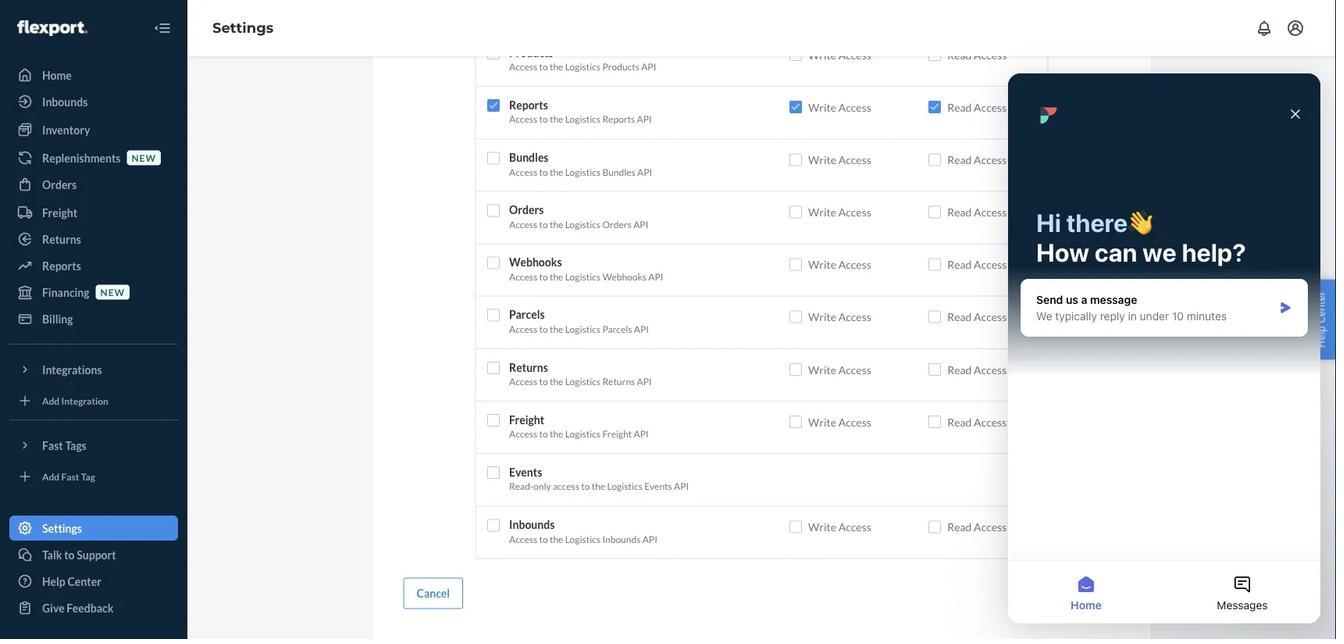 Task type: describe. For each thing, give the bounding box(es) containing it.
read access for freight
[[948, 416, 1007, 429]]

help center button
[[1307, 279, 1337, 360]]

read access for parcels
[[948, 311, 1007, 324]]

give feedback
[[42, 601, 114, 614]]

help center inside button
[[1314, 291, 1328, 348]]

0 horizontal spatial parcels
[[509, 308, 545, 322]]

returns for returns access to the logistics returns api
[[509, 361, 548, 374]]

to for products
[[539, 61, 548, 73]]

orders for orders access to the logistics orders api
[[509, 203, 544, 217]]

talk to support
[[42, 548, 116, 561]]

write access for inbounds
[[809, 521, 872, 534]]

1 vertical spatial fast
[[61, 471, 79, 482]]

read access for webhooks
[[948, 258, 1007, 272]]

2 horizontal spatial inbounds
[[603, 533, 641, 545]]

write for returns
[[809, 363, 837, 376]]

home
[[42, 68, 72, 82]]

freight link
[[9, 200, 178, 225]]

write access for products
[[809, 48, 872, 62]]

0 vertical spatial products
[[509, 46, 554, 59]]

1 vertical spatial bundles
[[603, 166, 636, 178]]

inbounds link
[[9, 89, 178, 114]]

bundles access to the logistics bundles api
[[509, 151, 653, 178]]

read access for inbounds
[[948, 521, 1007, 534]]

inventory link
[[9, 117, 178, 142]]

api for orders
[[634, 219, 649, 230]]

1 vertical spatial webhooks
[[603, 271, 647, 282]]

the for orders
[[550, 219, 564, 230]]

add for add fast tag
[[42, 471, 60, 482]]

new for replenishments
[[132, 152, 156, 163]]

api for inbounds
[[643, 533, 658, 545]]

read access for orders
[[948, 206, 1007, 219]]

write access for bundles
[[809, 153, 872, 167]]

write for webhooks
[[809, 258, 837, 272]]

to for inbounds
[[539, 533, 548, 545]]

logistics for parcels
[[565, 324, 601, 335]]

write for inbounds
[[809, 521, 837, 534]]

talk
[[42, 548, 62, 561]]

integrations button
[[9, 357, 178, 382]]

cancel
[[417, 587, 450, 600]]

freight access to the logistics freight api
[[509, 413, 649, 440]]

0 vertical spatial settings link
[[212, 19, 274, 36]]

returns access to the logistics returns api
[[509, 361, 652, 387]]

tags
[[65, 439, 87, 452]]

write for parcels
[[809, 311, 837, 324]]

open account menu image
[[1287, 19, 1305, 37]]

parcels access to the logistics parcels api
[[509, 308, 649, 335]]

logistics for reports
[[565, 114, 601, 125]]

0 horizontal spatial center
[[68, 575, 102, 588]]

logistics for returns
[[565, 376, 601, 387]]

read for products
[[948, 48, 972, 62]]

the for inbounds
[[550, 533, 564, 545]]

to for parcels
[[539, 324, 548, 335]]

inventory
[[42, 123, 90, 136]]

inbounds for inbounds
[[42, 95, 88, 108]]

add fast tag
[[42, 471, 95, 482]]

generate button
[[1048, 578, 1121, 609]]

to inside events read-only access to the logistics events api
[[581, 481, 590, 492]]

support
[[77, 548, 116, 561]]

write for reports
[[809, 101, 837, 114]]

read for inbounds
[[948, 521, 972, 534]]

orders link
[[9, 172, 178, 197]]

read for bundles
[[948, 153, 972, 167]]

read access for products
[[948, 48, 1007, 62]]

reports for reports access to the logistics reports api
[[509, 99, 548, 112]]

1 horizontal spatial settings
[[212, 19, 274, 36]]

write for products
[[809, 48, 837, 62]]

0 horizontal spatial webhooks
[[509, 256, 562, 269]]

inbounds access to the logistics inbounds api
[[509, 518, 658, 545]]

fast tags button
[[9, 433, 178, 458]]

access inside the returns access to the logistics returns api
[[509, 376, 538, 387]]

give
[[42, 601, 65, 614]]

0 horizontal spatial help
[[42, 575, 65, 588]]

add integration
[[42, 395, 109, 406]]

logistics inside events read-only access to the logistics events api
[[607, 481, 643, 492]]

api for bundles
[[638, 166, 653, 178]]

logistics for inbounds
[[565, 533, 601, 545]]

open notifications image
[[1255, 19, 1274, 37]]

access inside freight access to the logistics freight api
[[509, 429, 538, 440]]

read for parcels
[[948, 311, 972, 324]]

tag
[[81, 471, 95, 482]]

the for parcels
[[550, 324, 564, 335]]

2 horizontal spatial returns
[[603, 376, 635, 387]]

webhooks access to the logistics webhooks api
[[509, 256, 664, 282]]

2 horizontal spatial reports
[[603, 114, 635, 125]]

logistics for orders
[[565, 219, 601, 230]]

orders access to the logistics orders api
[[509, 203, 649, 230]]

financing
[[42, 286, 90, 299]]

fast inside dropdown button
[[42, 439, 63, 452]]

write for bundles
[[809, 153, 837, 167]]

flexport logo image
[[17, 20, 87, 36]]

write access for webhooks
[[809, 258, 872, 272]]

the for bundles
[[550, 166, 564, 178]]

read-
[[509, 481, 534, 492]]

read for returns
[[948, 363, 972, 376]]

access inside products access to the logistics products api
[[509, 61, 538, 73]]



Task type: vqa. For each thing, say whether or not it's contained in the screenshot.
the left Reports
yes



Task type: locate. For each thing, give the bounding box(es) containing it.
None checkbox
[[790, 49, 802, 61], [487, 100, 500, 112], [790, 101, 802, 114], [790, 154, 802, 166], [487, 205, 500, 217], [487, 257, 500, 270], [790, 311, 802, 324], [929, 311, 941, 324], [487, 362, 500, 374], [790, 364, 802, 376], [929, 364, 941, 376], [487, 414, 500, 427], [929, 416, 941, 429], [790, 521, 802, 533], [929, 521, 941, 533], [790, 49, 802, 61], [487, 100, 500, 112], [790, 101, 802, 114], [790, 154, 802, 166], [487, 205, 500, 217], [487, 257, 500, 270], [790, 311, 802, 324], [929, 311, 941, 324], [487, 362, 500, 374], [790, 364, 802, 376], [929, 364, 941, 376], [487, 414, 500, 427], [929, 416, 941, 429], [790, 521, 802, 533], [929, 521, 941, 533]]

new up orders link
[[132, 152, 156, 163]]

webhooks up parcels access to the logistics parcels api
[[603, 271, 647, 282]]

1 horizontal spatial center
[[1314, 291, 1328, 323]]

api inside reports access to the logistics reports api
[[637, 114, 652, 125]]

add for add integration
[[42, 395, 60, 406]]

orders up webhooks access to the logistics webhooks api
[[603, 219, 632, 230]]

read access for reports
[[948, 101, 1007, 114]]

webhooks down orders access to the logistics orders api
[[509, 256, 562, 269]]

add integration link
[[9, 388, 178, 413]]

logistics up freight access to the logistics freight api
[[565, 376, 601, 387]]

the up freight access to the logistics freight api
[[550, 376, 564, 387]]

logistics
[[565, 61, 601, 73], [565, 114, 601, 125], [565, 166, 601, 178], [565, 219, 601, 230], [565, 271, 601, 282], [565, 324, 601, 335], [565, 376, 601, 387], [565, 429, 601, 440], [607, 481, 643, 492], [565, 533, 601, 545]]

7 write access from the top
[[809, 363, 872, 376]]

0 vertical spatial parcels
[[509, 308, 545, 322]]

access inside parcels access to the logistics parcels api
[[509, 324, 538, 335]]

logistics inside inbounds access to the logistics inbounds api
[[565, 533, 601, 545]]

replenishments
[[42, 151, 121, 164]]

help inside button
[[1314, 326, 1328, 348]]

logistics inside parcels access to the logistics parcels api
[[565, 324, 601, 335]]

0 vertical spatial returns
[[42, 232, 81, 246]]

3 read from the top
[[948, 153, 972, 167]]

the for webhooks
[[550, 271, 564, 282]]

3 write from the top
[[809, 153, 837, 167]]

products access to the logistics products api
[[509, 46, 657, 73]]

logistics inside freight access to the logistics freight api
[[565, 429, 601, 440]]

webhooks
[[509, 256, 562, 269], [603, 271, 647, 282]]

read access for returns
[[948, 363, 1007, 376]]

1 read access from the top
[[948, 48, 1007, 62]]

logistics up events read-only access to the logistics events api
[[565, 429, 601, 440]]

1 vertical spatial add
[[42, 471, 60, 482]]

1 read from the top
[[948, 48, 972, 62]]

api inside bundles access to the logistics bundles api
[[638, 166, 653, 178]]

5 write access from the top
[[809, 258, 872, 272]]

logistics down access
[[565, 533, 601, 545]]

7 read from the top
[[948, 363, 972, 376]]

0 vertical spatial settings
[[212, 19, 274, 36]]

1 vertical spatial events
[[645, 481, 672, 492]]

1 horizontal spatial help
[[1314, 326, 1328, 348]]

6 write access from the top
[[809, 311, 872, 324]]

1 write from the top
[[809, 48, 837, 62]]

read
[[948, 48, 972, 62], [948, 101, 972, 114], [948, 153, 972, 167], [948, 206, 972, 219], [948, 258, 972, 272], [948, 311, 972, 324], [948, 363, 972, 376], [948, 416, 972, 429], [948, 521, 972, 534]]

talk to support button
[[9, 542, 178, 567]]

1 vertical spatial orders
[[509, 203, 544, 217]]

write for freight
[[809, 416, 837, 429]]

write access for parcels
[[809, 311, 872, 324]]

logistics inside webhooks access to the logistics webhooks api
[[565, 271, 601, 282]]

logistics for webhooks
[[565, 271, 601, 282]]

7 read access from the top
[[948, 363, 1007, 376]]

integration
[[61, 395, 109, 406]]

inbounds down events read-only access to the logistics events api
[[603, 533, 641, 545]]

reports
[[509, 99, 548, 112], [603, 114, 635, 125], [42, 259, 81, 272]]

1 vertical spatial help center
[[42, 575, 102, 588]]

dialog
[[1009, 73, 1321, 623]]

freight for freight
[[42, 206, 77, 219]]

7 write from the top
[[809, 363, 837, 376]]

settings link
[[212, 19, 274, 36], [9, 516, 178, 541]]

1 horizontal spatial freight
[[509, 413, 545, 427]]

to inside products access to the logistics products api
[[539, 61, 548, 73]]

8 write from the top
[[809, 416, 837, 429]]

returns for returns
[[42, 232, 81, 246]]

the inside events read-only access to the logistics events api
[[592, 481, 606, 492]]

help
[[1314, 326, 1328, 348], [42, 575, 65, 588]]

0 vertical spatial bundles
[[509, 151, 549, 164]]

api inside webhooks access to the logistics webhooks api
[[649, 271, 664, 282]]

to for freight
[[539, 429, 548, 440]]

2 horizontal spatial orders
[[603, 219, 632, 230]]

0 horizontal spatial freight
[[42, 206, 77, 219]]

5 write from the top
[[809, 258, 837, 272]]

freight up events read-only access to the logistics events api
[[603, 429, 632, 440]]

0 vertical spatial add
[[42, 395, 60, 406]]

to up webhooks access to the logistics webhooks api
[[539, 219, 548, 230]]

to inside reports access to the logistics reports api
[[539, 114, 548, 125]]

the up bundles access to the logistics bundles api
[[550, 114, 564, 125]]

to for orders
[[539, 219, 548, 230]]

0 vertical spatial reports
[[509, 99, 548, 112]]

to for returns
[[539, 376, 548, 387]]

4 write access from the top
[[809, 206, 872, 219]]

1 vertical spatial settings link
[[9, 516, 178, 541]]

logistics right access
[[607, 481, 643, 492]]

6 read access from the top
[[948, 311, 1007, 324]]

1 vertical spatial returns
[[509, 361, 548, 374]]

new
[[132, 152, 156, 163], [100, 286, 125, 298]]

2 write from the top
[[809, 101, 837, 114]]

to inside inbounds access to the logistics inbounds api
[[539, 533, 548, 545]]

2 horizontal spatial freight
[[603, 429, 632, 440]]

bundles
[[509, 151, 549, 164], [603, 166, 636, 178]]

add
[[42, 395, 60, 406], [42, 471, 60, 482]]

8 read access from the top
[[948, 416, 1007, 429]]

api for reports
[[637, 114, 652, 125]]

1 horizontal spatial orders
[[509, 203, 544, 217]]

bundles up orders access to the logistics orders api
[[603, 166, 636, 178]]

None checkbox
[[487, 47, 500, 60], [929, 49, 941, 61], [929, 101, 941, 114], [487, 152, 500, 165], [929, 154, 941, 166], [790, 206, 802, 219], [929, 206, 941, 219], [790, 259, 802, 271], [929, 259, 941, 271], [487, 310, 500, 322], [790, 416, 802, 429], [487, 467, 500, 479], [487, 519, 500, 532], [487, 47, 500, 60], [929, 49, 941, 61], [929, 101, 941, 114], [487, 152, 500, 165], [929, 154, 941, 166], [790, 206, 802, 219], [929, 206, 941, 219], [790, 259, 802, 271], [929, 259, 941, 271], [487, 310, 500, 322], [790, 416, 802, 429], [487, 467, 500, 479], [487, 519, 500, 532]]

to for webhooks
[[539, 271, 548, 282]]

1 vertical spatial freight
[[509, 413, 545, 427]]

api
[[642, 61, 657, 73], [637, 114, 652, 125], [638, 166, 653, 178], [634, 219, 649, 230], [649, 271, 664, 282], [634, 324, 649, 335], [637, 376, 652, 387], [634, 429, 649, 440], [674, 481, 689, 492], [643, 533, 658, 545]]

read access
[[948, 48, 1007, 62], [948, 101, 1007, 114], [948, 153, 1007, 167], [948, 206, 1007, 219], [948, 258, 1007, 272], [948, 311, 1007, 324], [948, 363, 1007, 376], [948, 416, 1007, 429], [948, 521, 1007, 534]]

the inside products access to the logistics products api
[[550, 61, 564, 73]]

write access for returns
[[809, 363, 872, 376]]

to up parcels access to the logistics parcels api
[[539, 271, 548, 282]]

to up freight access to the logistics freight api
[[539, 376, 548, 387]]

add left "integration"
[[42, 395, 60, 406]]

logistics for freight
[[565, 429, 601, 440]]

1 horizontal spatial bundles
[[603, 166, 636, 178]]

the
[[550, 61, 564, 73], [550, 114, 564, 125], [550, 166, 564, 178], [550, 219, 564, 230], [550, 271, 564, 282], [550, 324, 564, 335], [550, 376, 564, 387], [550, 429, 564, 440], [592, 481, 606, 492], [550, 533, 564, 545]]

logistics up orders access to the logistics orders api
[[565, 166, 601, 178]]

fast left tag
[[61, 471, 79, 482]]

0 vertical spatial orders
[[42, 178, 77, 191]]

0 vertical spatial help
[[1314, 326, 1328, 348]]

add fast tag link
[[9, 464, 178, 489]]

api inside inbounds access to the logistics inbounds api
[[643, 533, 658, 545]]

the for returns
[[550, 376, 564, 387]]

1 vertical spatial new
[[100, 286, 125, 298]]

new down reports link on the top left of the page
[[100, 286, 125, 298]]

2 vertical spatial inbounds
[[603, 533, 641, 545]]

the inside freight access to the logistics freight api
[[550, 429, 564, 440]]

returns
[[42, 232, 81, 246], [509, 361, 548, 374], [603, 376, 635, 387]]

2 vertical spatial reports
[[42, 259, 81, 272]]

0 horizontal spatial new
[[100, 286, 125, 298]]

2 read access from the top
[[948, 101, 1007, 114]]

the inside inbounds access to the logistics inbounds api
[[550, 533, 564, 545]]

help center link
[[9, 569, 178, 594]]

1 vertical spatial inbounds
[[509, 518, 555, 531]]

api for returns
[[637, 376, 652, 387]]

logistics inside reports access to the logistics reports api
[[565, 114, 601, 125]]

the up the returns access to the logistics returns api
[[550, 324, 564, 335]]

returns link
[[9, 227, 178, 252]]

freight up read-
[[509, 413, 545, 427]]

read access for bundles
[[948, 153, 1007, 167]]

returns inside the returns link
[[42, 232, 81, 246]]

to inside freight access to the logistics freight api
[[539, 429, 548, 440]]

to down only
[[539, 533, 548, 545]]

logistics inside orders access to the logistics orders api
[[565, 219, 601, 230]]

1 horizontal spatial events
[[645, 481, 672, 492]]

1 horizontal spatial returns
[[509, 361, 548, 374]]

the down access
[[550, 533, 564, 545]]

2 add from the top
[[42, 471, 60, 482]]

freight for freight access to the logistics freight api
[[509, 413, 545, 427]]

1 write access from the top
[[809, 48, 872, 62]]

logistics up bundles access to the logistics bundles api
[[565, 114, 601, 125]]

inbounds for inbounds access to the logistics inbounds api
[[509, 518, 555, 531]]

3 write access from the top
[[809, 153, 872, 167]]

reports access to the logistics reports api
[[509, 99, 652, 125]]

1 vertical spatial products
[[603, 61, 640, 73]]

to up reports access to the logistics reports api on the top
[[539, 61, 548, 73]]

reports for reports
[[42, 259, 81, 272]]

9 read from the top
[[948, 521, 972, 534]]

1 vertical spatial help
[[42, 575, 65, 588]]

0 horizontal spatial orders
[[42, 178, 77, 191]]

2 vertical spatial returns
[[603, 376, 635, 387]]

the up reports access to the logistics reports api on the top
[[550, 61, 564, 73]]

2 read from the top
[[948, 101, 972, 114]]

2 vertical spatial orders
[[603, 219, 632, 230]]

give feedback button
[[9, 595, 178, 620]]

billing
[[42, 312, 73, 325]]

the for freight
[[550, 429, 564, 440]]

home link
[[9, 62, 178, 87]]

the inside the returns access to the logistics returns api
[[550, 376, 564, 387]]

the for reports
[[550, 114, 564, 125]]

the up webhooks access to the logistics webhooks api
[[550, 219, 564, 230]]

the inside webhooks access to the logistics webhooks api
[[550, 271, 564, 282]]

1 horizontal spatial products
[[603, 61, 640, 73]]

center
[[1314, 291, 1328, 323], [68, 575, 102, 588]]

logistics up the returns access to the logistics returns api
[[565, 324, 601, 335]]

bundles down reports access to the logistics reports api on the top
[[509, 151, 549, 164]]

write access for reports
[[809, 101, 872, 114]]

0 horizontal spatial returns
[[42, 232, 81, 246]]

logistics for products
[[565, 61, 601, 73]]

to inside the returns access to the logistics returns api
[[539, 376, 548, 387]]

1 horizontal spatial inbounds
[[509, 518, 555, 531]]

write
[[809, 48, 837, 62], [809, 101, 837, 114], [809, 153, 837, 167], [809, 206, 837, 219], [809, 258, 837, 272], [809, 311, 837, 324], [809, 363, 837, 376], [809, 416, 837, 429], [809, 521, 837, 534]]

api inside orders access to the logistics orders api
[[634, 219, 649, 230]]

to up bundles access to the logistics bundles api
[[539, 114, 548, 125]]

to for bundles
[[539, 166, 548, 178]]

0 horizontal spatial bundles
[[509, 151, 549, 164]]

add down 'fast tags'
[[42, 471, 60, 482]]

0 horizontal spatial products
[[509, 46, 554, 59]]

0 vertical spatial webhooks
[[509, 256, 562, 269]]

api inside products access to the logistics products api
[[642, 61, 657, 73]]

0 vertical spatial freight
[[42, 206, 77, 219]]

1 vertical spatial center
[[68, 575, 102, 588]]

access inside inbounds access to the logistics inbounds api
[[509, 533, 538, 545]]

logistics for bundles
[[565, 166, 601, 178]]

api for parcels
[[634, 324, 649, 335]]

0 vertical spatial help center
[[1314, 291, 1328, 348]]

parcels up the returns access to the logistics returns api
[[603, 324, 632, 335]]

1 vertical spatial parcels
[[603, 324, 632, 335]]

billing link
[[9, 306, 178, 331]]

4 write from the top
[[809, 206, 837, 219]]

0 vertical spatial fast
[[42, 439, 63, 452]]

api for products
[[642, 61, 657, 73]]

to up orders access to the logistics orders api
[[539, 166, 548, 178]]

the right access
[[592, 481, 606, 492]]

8 read from the top
[[948, 416, 972, 429]]

integrations
[[42, 363, 102, 376]]

9 write from the top
[[809, 521, 837, 534]]

orders down bundles access to the logistics bundles api
[[509, 203, 544, 217]]

8 write access from the top
[[809, 416, 872, 429]]

to inside webhooks access to the logistics webhooks api
[[539, 271, 548, 282]]

write access for orders
[[809, 206, 872, 219]]

reports link
[[9, 253, 178, 278]]

2 vertical spatial freight
[[603, 429, 632, 440]]

0 horizontal spatial settings
[[42, 521, 82, 535]]

to up only
[[539, 429, 548, 440]]

1 horizontal spatial help center
[[1314, 291, 1328, 348]]

access inside webhooks access to the logistics webhooks api
[[509, 271, 538, 282]]

read for orders
[[948, 206, 972, 219]]

products
[[509, 46, 554, 59], [603, 61, 640, 73]]

write access for freight
[[809, 416, 872, 429]]

the inside reports access to the logistics reports api
[[550, 114, 564, 125]]

9 read access from the top
[[948, 521, 1007, 534]]

access
[[553, 481, 580, 492]]

orders for orders
[[42, 178, 77, 191]]

the inside parcels access to the logistics parcels api
[[550, 324, 564, 335]]

0 horizontal spatial settings link
[[9, 516, 178, 541]]

reports up bundles access to the logistics bundles api
[[603, 114, 635, 125]]

to for reports
[[539, 114, 548, 125]]

access inside bundles access to the logistics bundles api
[[509, 166, 538, 178]]

0 vertical spatial events
[[509, 466, 542, 479]]

fast tags
[[42, 439, 87, 452]]

logistics up reports access to the logistics reports api on the top
[[565, 61, 601, 73]]

0 horizontal spatial reports
[[42, 259, 81, 272]]

access inside orders access to the logistics orders api
[[509, 219, 538, 230]]

only
[[534, 481, 551, 492]]

events read-only access to the logistics events api
[[509, 466, 689, 492]]

returns up freight access to the logistics freight api
[[603, 376, 635, 387]]

close navigation image
[[153, 19, 172, 37]]

logistics inside the returns access to the logistics returns api
[[565, 376, 601, 387]]

1 vertical spatial reports
[[603, 114, 635, 125]]

read for webhooks
[[948, 258, 972, 272]]

fast left tags
[[42, 439, 63, 452]]

1 horizontal spatial settings link
[[212, 19, 274, 36]]

new for financing
[[100, 286, 125, 298]]

api inside parcels access to the logistics parcels api
[[634, 324, 649, 335]]

4 read access from the top
[[948, 206, 1007, 219]]

4 read from the top
[[948, 206, 972, 219]]

to up the returns access to the logistics returns api
[[539, 324, 548, 335]]

1 horizontal spatial parcels
[[603, 324, 632, 335]]

api for freight
[[634, 429, 649, 440]]

parcels down webhooks access to the logistics webhooks api
[[509, 308, 545, 322]]

freight
[[42, 206, 77, 219], [509, 413, 545, 427], [603, 429, 632, 440]]

5 read from the top
[[948, 258, 972, 272]]

0 horizontal spatial events
[[509, 466, 542, 479]]

write access
[[809, 48, 872, 62], [809, 101, 872, 114], [809, 153, 872, 167], [809, 206, 872, 219], [809, 258, 872, 272], [809, 311, 872, 324], [809, 363, 872, 376], [809, 416, 872, 429], [809, 521, 872, 534]]

3 read access from the top
[[948, 153, 1007, 167]]

to inside button
[[64, 548, 75, 561]]

the up orders access to the logistics orders api
[[550, 166, 564, 178]]

to right talk
[[64, 548, 75, 561]]

logistics up webhooks access to the logistics webhooks api
[[565, 219, 601, 230]]

5 read access from the top
[[948, 258, 1007, 272]]

reports down products access to the logistics products api on the left top of the page
[[509, 99, 548, 112]]

the up parcels access to the logistics parcels api
[[550, 271, 564, 282]]

9 write access from the top
[[809, 521, 872, 534]]

settings
[[212, 19, 274, 36], [42, 521, 82, 535]]

inbounds down only
[[509, 518, 555, 531]]

returns down parcels access to the logistics parcels api
[[509, 361, 548, 374]]

1 horizontal spatial webhooks
[[603, 271, 647, 282]]

api inside the returns access to the logistics returns api
[[637, 376, 652, 387]]

api for webhooks
[[649, 271, 664, 282]]

read for freight
[[948, 416, 972, 429]]

access inside reports access to the logistics reports api
[[509, 114, 538, 125]]

1 vertical spatial settings
[[42, 521, 82, 535]]

logistics inside products access to the logistics products api
[[565, 61, 601, 73]]

help center
[[1314, 291, 1328, 348], [42, 575, 102, 588]]

add inside 'link'
[[42, 395, 60, 406]]

to inside parcels access to the logistics parcels api
[[539, 324, 548, 335]]

0 vertical spatial center
[[1314, 291, 1328, 323]]

to right access
[[581, 481, 590, 492]]

events
[[509, 466, 542, 479], [645, 481, 672, 492]]

center inside button
[[1314, 291, 1328, 323]]

read for reports
[[948, 101, 972, 114]]

freight up the returns link
[[42, 206, 77, 219]]

to inside bundles access to the logistics bundles api
[[539, 166, 548, 178]]

1 horizontal spatial new
[[132, 152, 156, 163]]

6 write from the top
[[809, 311, 837, 324]]

0 vertical spatial inbounds
[[42, 95, 88, 108]]

0 horizontal spatial inbounds
[[42, 95, 88, 108]]

1 add from the top
[[42, 395, 60, 406]]

6 read from the top
[[948, 311, 972, 324]]

the inside orders access to the logistics orders api
[[550, 219, 564, 230]]

the up access
[[550, 429, 564, 440]]

the for products
[[550, 61, 564, 73]]

orders down the replenishments
[[42, 178, 77, 191]]

cancel button
[[404, 578, 463, 609]]

logistics inside bundles access to the logistics bundles api
[[565, 166, 601, 178]]

orders
[[42, 178, 77, 191], [509, 203, 544, 217], [603, 219, 632, 230]]

api inside freight access to the logistics freight api
[[634, 429, 649, 440]]

fast
[[42, 439, 63, 452], [61, 471, 79, 482]]

inbounds down home
[[42, 95, 88, 108]]

reports up financing
[[42, 259, 81, 272]]

to
[[539, 61, 548, 73], [539, 114, 548, 125], [539, 166, 548, 178], [539, 219, 548, 230], [539, 271, 548, 282], [539, 324, 548, 335], [539, 376, 548, 387], [539, 429, 548, 440], [581, 481, 590, 492], [539, 533, 548, 545], [64, 548, 75, 561]]

0 horizontal spatial help center
[[42, 575, 102, 588]]

0 vertical spatial new
[[132, 152, 156, 163]]

access
[[839, 48, 872, 62], [974, 48, 1007, 62], [509, 61, 538, 73], [839, 101, 872, 114], [974, 101, 1007, 114], [509, 114, 538, 125], [839, 153, 872, 167], [974, 153, 1007, 167], [509, 166, 538, 178], [839, 206, 872, 219], [974, 206, 1007, 219], [509, 219, 538, 230], [839, 258, 872, 272], [974, 258, 1007, 272], [509, 271, 538, 282], [839, 311, 872, 324], [974, 311, 1007, 324], [509, 324, 538, 335], [839, 363, 872, 376], [974, 363, 1007, 376], [509, 376, 538, 387], [839, 416, 872, 429], [974, 416, 1007, 429], [509, 429, 538, 440], [839, 521, 872, 534], [974, 521, 1007, 534], [509, 533, 538, 545]]

logistics up parcels access to the logistics parcels api
[[565, 271, 601, 282]]

write for orders
[[809, 206, 837, 219]]

2 write access from the top
[[809, 101, 872, 114]]

api inside events read-only access to the logistics events api
[[674, 481, 689, 492]]

the inside bundles access to the logistics bundles api
[[550, 166, 564, 178]]

1 horizontal spatial reports
[[509, 99, 548, 112]]

generate
[[1061, 587, 1107, 600]]

to inside orders access to the logistics orders api
[[539, 219, 548, 230]]

parcels
[[509, 308, 545, 322], [603, 324, 632, 335]]

inbounds
[[42, 95, 88, 108], [509, 518, 555, 531], [603, 533, 641, 545]]

returns up reports link on the top left of the page
[[42, 232, 81, 246]]

feedback
[[67, 601, 114, 614]]



